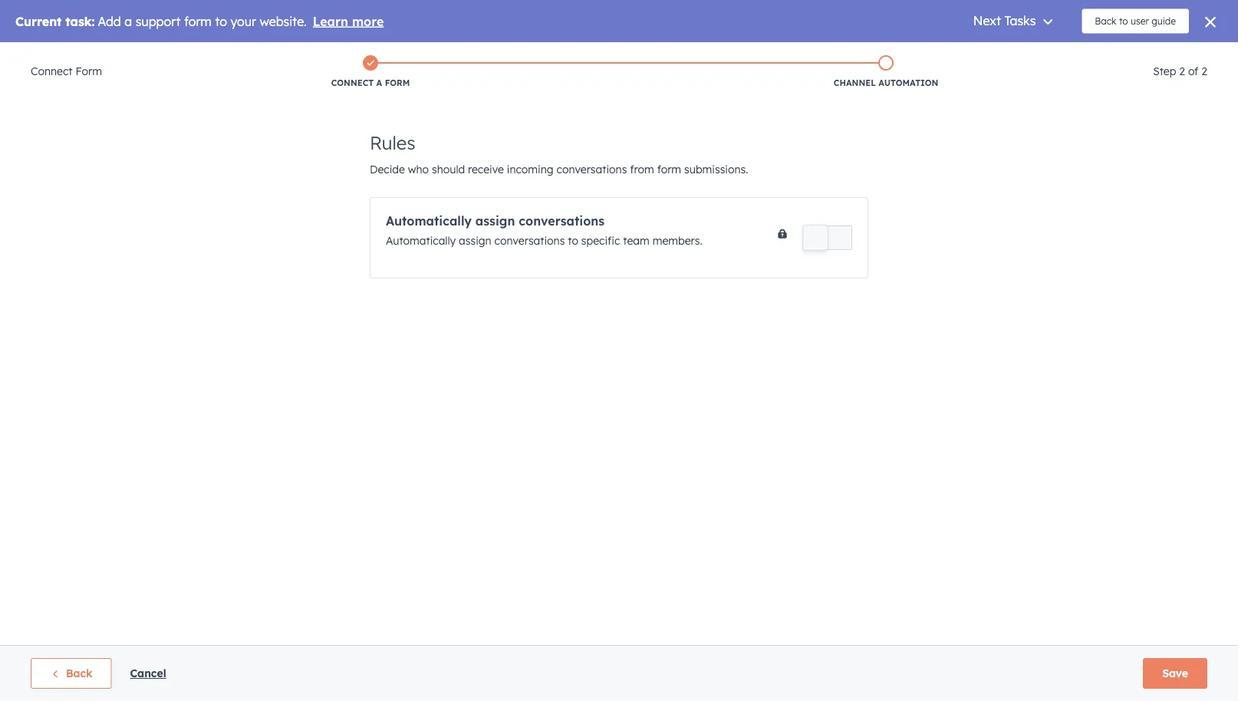 Task type: vqa. For each thing, say whether or not it's contained in the screenshot.
"cancel"
yes



Task type: describe. For each thing, give the bounding box(es) containing it.
self made
[[1149, 48, 1196, 61]]

decide who should receive incoming conversations from form submissions.
[[370, 163, 749, 176]]

specific
[[582, 234, 620, 247]]

cancel button
[[130, 665, 166, 683]]

5 menu item from the left
[[1092, 42, 1121, 67]]

of
[[1189, 64, 1199, 78]]

null completed list item
[[113, 52, 629, 92]]

incoming
[[507, 163, 554, 176]]

save
[[1163, 667, 1189, 680]]

made
[[1169, 48, 1196, 61]]

save button
[[1144, 658, 1208, 689]]

channel
[[834, 78, 876, 88]]

who
[[408, 163, 429, 176]]

hubspot image
[[28, 45, 46, 64]]

from
[[630, 163, 654, 176]]

self
[[1149, 48, 1166, 61]]

submissions.
[[685, 163, 749, 176]]

should
[[432, 163, 465, 176]]

step 2 of 2
[[1153, 64, 1208, 78]]

to
[[568, 234, 579, 247]]

ruby anderson image
[[1132, 48, 1145, 61]]

connect for connect a form
[[331, 78, 374, 88]]

connect for connect form
[[31, 64, 73, 78]]

1 vertical spatial conversations
[[519, 213, 605, 229]]

hubspot link
[[18, 45, 58, 64]]

Search HubSpot search field
[[1023, 74, 1211, 101]]

rules
[[370, 131, 416, 154]]

2 menu item from the left
[[1005, 42, 1040, 67]]

automation
[[879, 78, 939, 88]]

0 vertical spatial assign
[[476, 213, 515, 229]]

3 menu item from the left
[[1040, 42, 1069, 67]]

back button
[[31, 658, 112, 689]]

back
[[66, 667, 92, 680]]

form
[[76, 64, 102, 78]]

1 vertical spatial assign
[[459, 234, 492, 247]]

channel automation
[[834, 78, 939, 88]]

form inside null completed list item
[[385, 78, 410, 88]]

members.
[[653, 234, 703, 247]]



Task type: locate. For each thing, give the bounding box(es) containing it.
1 menu item from the left
[[976, 42, 1005, 67]]

1 vertical spatial automatically
[[386, 234, 456, 247]]

search image
[[1206, 82, 1217, 93]]

channel automation list item
[[629, 52, 1144, 92]]

1 automatically from the top
[[386, 213, 472, 229]]

search button
[[1199, 74, 1225, 101]]

0 vertical spatial form
[[385, 78, 410, 88]]

step
[[1153, 64, 1177, 78]]

2
[[1180, 64, 1186, 78], [1202, 64, 1208, 78]]

2 left 'of'
[[1180, 64, 1186, 78]]

assign
[[476, 213, 515, 229], [459, 234, 492, 247]]

2 vertical spatial conversations
[[495, 234, 565, 247]]

1 vertical spatial form
[[657, 163, 682, 176]]

team
[[623, 234, 650, 247]]

self made menu
[[914, 42, 1220, 67]]

1 2 from the left
[[1180, 64, 1186, 78]]

conversations left from
[[557, 163, 627, 176]]

self made button
[[1122, 42, 1219, 67]]

conversations left to
[[495, 234, 565, 247]]

form right from
[[657, 163, 682, 176]]

4 menu item from the left
[[1069, 42, 1092, 67]]

conversations for should
[[557, 163, 627, 176]]

connect inside null completed list item
[[331, 78, 374, 88]]

automatically assign conversations automatically assign conversations to specific team members.
[[386, 213, 703, 247]]

form right a
[[385, 78, 410, 88]]

connect left a
[[331, 78, 374, 88]]

conversations
[[557, 163, 627, 176], [519, 213, 605, 229], [495, 234, 565, 247]]

automatically
[[386, 213, 472, 229], [386, 234, 456, 247]]

2 right 'of'
[[1202, 64, 1208, 78]]

connect a form
[[331, 78, 410, 88]]

2 2 from the left
[[1202, 64, 1208, 78]]

connect form
[[31, 64, 102, 78]]

0 vertical spatial automatically
[[386, 213, 472, 229]]

decide
[[370, 163, 405, 176]]

cancel
[[130, 667, 166, 680]]

conversations for conversations
[[495, 234, 565, 247]]

list
[[113, 52, 1144, 92]]

0 horizontal spatial connect
[[31, 64, 73, 78]]

connect
[[31, 64, 73, 78], [331, 78, 374, 88]]

list containing connect a form
[[113, 52, 1144, 92]]

receive
[[468, 163, 504, 176]]

0 horizontal spatial form
[[385, 78, 410, 88]]

0 vertical spatial conversations
[[557, 163, 627, 176]]

a
[[376, 78, 382, 88]]

menu item
[[976, 42, 1005, 67], [1005, 42, 1040, 67], [1040, 42, 1069, 67], [1069, 42, 1092, 67], [1092, 42, 1121, 67]]

2 automatically from the top
[[386, 234, 456, 247]]

0 horizontal spatial 2
[[1180, 64, 1186, 78]]

1 horizontal spatial 2
[[1202, 64, 1208, 78]]

1 horizontal spatial connect
[[331, 78, 374, 88]]

conversations up to
[[519, 213, 605, 229]]

connect down the hubspot link
[[31, 64, 73, 78]]

form
[[385, 78, 410, 88], [657, 163, 682, 176]]

1 horizontal spatial form
[[657, 163, 682, 176]]



